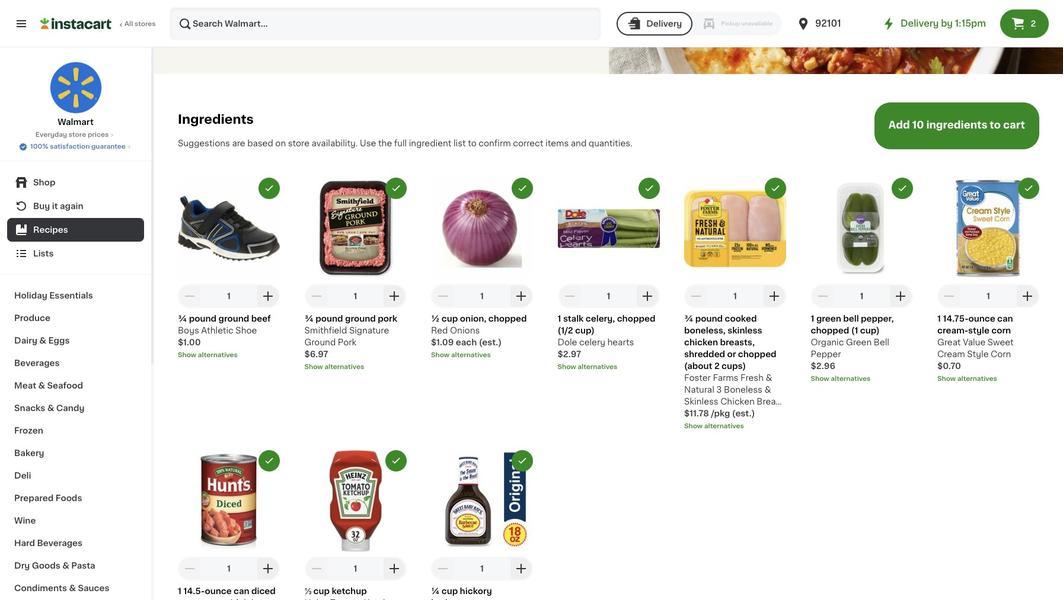 Task type: locate. For each thing, give the bounding box(es) containing it.
1 14.5-ounce can diced tomatoes, with juices
[[178, 588, 276, 601]]

1 ¾ from the left
[[178, 315, 187, 323]]

¾ inside ¾ pound ground pork smithfield signature ground pork $6.97 show alternatives
[[305, 315, 314, 323]]

1 vertical spatial 2
[[715, 362, 720, 371]]

¾ up boys
[[178, 315, 187, 323]]

show alternatives button down the 'style' at the bottom of page
[[938, 375, 1040, 384]]

1 horizontal spatial ounce
[[969, 315, 996, 323]]

1 horizontal spatial store
[[288, 139, 310, 148]]

show alternatives button down green
[[811, 375, 913, 384]]

3 ¾ from the left
[[685, 315, 694, 323]]

can inside 1 14.5-ounce can diced tomatoes, with juices
[[234, 588, 249, 596]]

show down $1.09
[[431, 352, 450, 359]]

cream-
[[938, 327, 969, 335]]

sauce
[[474, 600, 500, 601]]

increment quantity image for 1 stalk celery, chopped (1/2 cup)
[[641, 289, 655, 304]]

show alternatives button down hearts
[[558, 363, 660, 372]]

to left cart
[[990, 121, 1001, 130]]

1 for decrement quantity icon to the bottom
[[227, 565, 231, 574]]

shredded
[[685, 350, 726, 359]]

availability.
[[312, 139, 358, 148]]

show down "$2.97"
[[558, 364, 576, 371]]

ounce inside 1 14.5-ounce can diced tomatoes, with juices
[[205, 588, 232, 596]]

beverages up dry goods & pasta
[[37, 540, 83, 548]]

can up with
[[234, 588, 249, 596]]

buy
[[33, 202, 50, 211]]

(1/2
[[558, 327, 573, 335]]

1 vertical spatial (est.)
[[733, 410, 755, 418]]

show down '$6.97'
[[305, 364, 323, 371]]

condiments & sauces
[[14, 585, 109, 593]]

100% satisfaction guarantee
[[30, 144, 126, 150]]

1 up (1/2
[[558, 315, 561, 323]]

1 up 1 14.5-ounce can diced tomatoes, with juices
[[227, 565, 231, 574]]

alternatives inside the ½ cup onion, chopped red onions $1.09 each (est.) show alternatives
[[451, 352, 491, 359]]

1 pound from the left
[[189, 315, 217, 323]]

eggs
[[48, 337, 70, 345]]

show alternatives button for $11.78 /pkg (est.)
[[685, 422, 787, 432]]

the
[[378, 139, 392, 148]]

pasta
[[71, 562, 95, 571]]

1 horizontal spatial can
[[998, 315, 1014, 323]]

unselect item image for ¾ pound cooked boneless, skinless chicken breasts, shredded or chopped (about 2 cups) foster farms fresh & natural 3 boneless & skinless chicken breast fillets
[[771, 183, 781, 194]]

show down "$2.96"
[[811, 376, 830, 383]]

cup right '½'
[[442, 315, 458, 323]]

1 horizontal spatial pound
[[316, 315, 343, 323]]

instacart logo image
[[40, 17, 112, 31]]

2 horizontal spatial pound
[[696, 315, 723, 323]]

show alternatives button
[[178, 351, 280, 361], [431, 351, 533, 361], [305, 363, 407, 372], [558, 363, 660, 372], [811, 375, 913, 384], [938, 375, 1040, 384], [685, 422, 787, 432]]

1 horizontal spatial 2
[[1031, 20, 1037, 28]]

increment quantity image
[[641, 289, 655, 304], [894, 289, 908, 304], [1021, 289, 1035, 304], [261, 562, 275, 577], [514, 562, 529, 577]]

smithfield
[[305, 327, 347, 335]]

0 vertical spatial 2
[[1031, 20, 1037, 28]]

1 left 14.5-
[[178, 588, 182, 596]]

breasts,
[[720, 339, 755, 347]]

ground for athletic
[[219, 315, 249, 323]]

1 horizontal spatial decrement quantity image
[[943, 289, 957, 304]]

decrement quantity image up '½'
[[436, 289, 450, 304]]

seafood
[[47, 382, 83, 390]]

0 vertical spatial beverages
[[14, 359, 60, 368]]

2 inside button
[[1031, 20, 1037, 28]]

(est.) down chicken
[[733, 410, 755, 418]]

chopped inside 1 green bell pepper, chopped (1 cup) organic green bell pepper $2.96 show alternatives
[[811, 327, 850, 335]]

& left eggs
[[39, 337, 46, 345]]

candy
[[56, 405, 85, 413]]

diced
[[252, 588, 276, 596]]

3
[[717, 386, 722, 394]]

delivery inside delivery by 1:15pm link
[[901, 19, 939, 28]]

frozen
[[14, 427, 43, 435]]

1 horizontal spatial ¾
[[305, 315, 314, 323]]

1 up "celery,"
[[607, 292, 611, 301]]

ounce inside 1 14.75-ounce can cream-style corn great value sweet cream style corn $0.70 show alternatives
[[969, 315, 996, 323]]

1 up signature
[[354, 292, 357, 301]]

can up corn
[[998, 315, 1014, 323]]

1 for decrement quantity image related to ¾ pound cooked boneless, skinless chicken breasts, shredded or chopped (about 2 cups) foster farms fresh & natural 3 boneless & skinless chicken breast fillets
[[734, 292, 737, 301]]

delivery inside 'delivery' button
[[647, 20, 682, 28]]

& left candy
[[47, 405, 54, 413]]

decrement quantity image up boneless,
[[689, 289, 704, 304]]

decrement quantity image up stalk in the right of the page
[[563, 289, 577, 304]]

1 horizontal spatial to
[[990, 121, 1001, 130]]

tomatoes,
[[178, 600, 221, 601]]

1 up hickory
[[481, 565, 484, 574]]

1 up the style
[[987, 292, 991, 301]]

snacks & candy
[[14, 405, 85, 413]]

1 for decrement quantity image above ⅓
[[354, 565, 357, 574]]

1 14.75-ounce can cream-style corn great value sweet cream style corn $0.70 show alternatives
[[938, 315, 1014, 383]]

1 vertical spatial ounce
[[205, 588, 232, 596]]

1 horizontal spatial delivery
[[901, 19, 939, 28]]

pound up smithfield
[[316, 315, 343, 323]]

show alternatives button down athletic
[[178, 351, 280, 361]]

1 green bell pepper, chopped (1 cup) organic green bell pepper $2.96 show alternatives
[[811, 315, 894, 383]]

& up breast at the bottom of page
[[765, 386, 772, 394]]

(est.) right each
[[479, 339, 502, 347]]

ground inside ¾ pound ground pork smithfield signature ground pork $6.97 show alternatives
[[345, 315, 376, 323]]

1 horizontal spatial cup)
[[861, 327, 880, 335]]

1 vertical spatial can
[[234, 588, 249, 596]]

cup) down the pepper,
[[861, 327, 880, 335]]

alternatives down pork
[[325, 364, 364, 371]]

0 vertical spatial decrement quantity image
[[943, 289, 957, 304]]

0 vertical spatial store
[[69, 132, 86, 138]]

0 horizontal spatial to
[[468, 139, 477, 148]]

alternatives inside 1 14.75-ounce can cream-style corn great value sweet cream style corn $0.70 show alternatives
[[958, 376, 998, 383]]

2 cup) from the left
[[861, 327, 880, 335]]

1 ground from the left
[[219, 315, 249, 323]]

chopped inside "¾ pound cooked boneless, skinless chicken breasts, shredded or chopped (about 2 cups) foster farms fresh & natural 3 boneless & skinless chicken breast fillets"
[[738, 350, 777, 359]]

show inside 1 14.75-ounce can cream-style corn great value sweet cream style corn $0.70 show alternatives
[[938, 376, 956, 383]]

¼
[[431, 588, 440, 596]]

essentials
[[49, 292, 93, 300]]

& right the meat
[[38, 382, 45, 390]]

show inside the ½ cup onion, chopped red onions $1.09 each (est.) show alternatives
[[431, 352, 450, 359]]

0 horizontal spatial store
[[69, 132, 86, 138]]

0 horizontal spatial decrement quantity image
[[183, 562, 197, 577]]

2 pound from the left
[[316, 315, 343, 323]]

alternatives down "$2.96"
[[831, 376, 871, 383]]

unselect item image
[[644, 183, 655, 194], [897, 183, 908, 194], [1024, 183, 1035, 194], [264, 456, 275, 467]]

0 vertical spatial can
[[998, 315, 1014, 323]]

boys
[[178, 327, 199, 335]]

1 vertical spatial decrement quantity image
[[183, 562, 197, 577]]

show
[[178, 352, 196, 359], [431, 352, 450, 359], [305, 364, 323, 371], [558, 364, 576, 371], [811, 376, 830, 383], [938, 376, 956, 383], [685, 423, 703, 430]]

Search field
[[171, 8, 600, 39]]

meat & seafood
[[14, 382, 83, 390]]

1 up the pepper,
[[860, 292, 864, 301]]

¾ inside "¾ pound cooked boneless, skinless chicken breasts, shredded or chopped (about 2 cups) foster farms fresh & natural 3 boneless & skinless chicken breast fillets"
[[685, 315, 694, 323]]

1 stalk celery, chopped (1/2 cup) dole celery hearts $2.97 show alternatives
[[558, 315, 656, 371]]

& left pasta
[[62, 562, 69, 571]]

ground up "shoe"
[[219, 315, 249, 323]]

0 horizontal spatial ground
[[219, 315, 249, 323]]

it
[[52, 202, 58, 211]]

1 left 'green'
[[811, 315, 815, 323]]

can inside 1 14.75-ounce can cream-style corn great value sweet cream style corn $0.70 show alternatives
[[998, 315, 1014, 323]]

pound up boys
[[189, 315, 217, 323]]

ounce up with
[[205, 588, 232, 596]]

buy it again
[[33, 202, 83, 211]]

¾ up smithfield
[[305, 315, 314, 323]]

increment quantity image for ¾ pound ground beef boys athletic shoe $1.00 show alternatives
[[261, 289, 275, 304]]

ground up signature
[[345, 315, 376, 323]]

prepared foods
[[14, 495, 82, 503]]

1 inside 1 14.75-ounce can cream-style corn great value sweet cream style corn $0.70 show alternatives
[[938, 315, 941, 323]]

& inside dairy & eggs link
[[39, 337, 46, 345]]

product group
[[178, 178, 280, 361], [305, 178, 407, 372], [431, 178, 533, 361], [558, 178, 660, 372], [685, 178, 787, 432], [811, 178, 913, 384], [938, 178, 1040, 384], [178, 451, 280, 601], [305, 451, 407, 601], [431, 451, 533, 601]]

0 horizontal spatial cup)
[[575, 327, 595, 335]]

cup inside the ½ cup onion, chopped red onions $1.09 each (est.) show alternatives
[[442, 315, 458, 323]]

decrement quantity image up 'green'
[[816, 289, 830, 304]]

14.5-
[[184, 588, 205, 596]]

pound inside ¾ pound ground beef boys athletic shoe $1.00 show alternatives
[[189, 315, 217, 323]]

0 horizontal spatial (est.)
[[479, 339, 502, 347]]

pound for smithfield
[[316, 315, 343, 323]]

ground
[[305, 339, 336, 347]]

stalk
[[563, 315, 584, 323]]

¾ inside ¾ pound ground beef boys athletic shoe $1.00 show alternatives
[[178, 315, 187, 323]]

increment quantity image
[[261, 289, 275, 304], [388, 289, 402, 304], [514, 289, 529, 304], [768, 289, 782, 304], [388, 562, 402, 577]]

show alternatives button down pork
[[305, 363, 407, 372]]

1 inside 1 stalk celery, chopped (1/2 cup) dole celery hearts $2.97 show alternatives
[[558, 315, 561, 323]]

1 horizontal spatial (est.)
[[733, 410, 755, 418]]

beverages
[[14, 359, 60, 368], [37, 540, 83, 548]]

0 horizontal spatial pound
[[189, 315, 217, 323]]

unselect item image for chopped
[[644, 183, 655, 194]]

cup inside ¼ cup hickory barbecue sauce
[[442, 588, 458, 596]]

2 ground from the left
[[345, 315, 376, 323]]

sweet
[[988, 339, 1014, 347]]

skinless
[[685, 398, 719, 406]]

decrement quantity image for ¾ pound ground beef boys athletic shoe $1.00 show alternatives
[[183, 289, 197, 304]]

pepper,
[[861, 315, 894, 323]]

store right on
[[288, 139, 310, 148]]

cup)
[[575, 327, 595, 335], [861, 327, 880, 335]]

ground inside ¾ pound ground beef boys athletic shoe $1.00 show alternatives
[[219, 315, 249, 323]]

¾ for ¾ pound ground beef boys athletic shoe $1.00 show alternatives
[[178, 315, 187, 323]]

1 vertical spatial beverages
[[37, 540, 83, 548]]

0 vertical spatial (est.)
[[479, 339, 502, 347]]

brunswick stew image
[[609, 0, 1064, 74]]

cup up barbecue
[[442, 588, 458, 596]]

0 horizontal spatial delivery
[[647, 20, 682, 28]]

¾ up boneless,
[[685, 315, 694, 323]]

show down fillets
[[685, 423, 703, 430]]

alternatives down each
[[451, 352, 491, 359]]

decrement quantity image up 14.5-
[[183, 562, 197, 577]]

& inside meat & seafood link
[[38, 382, 45, 390]]

style
[[969, 327, 990, 335]]

boneless
[[724, 386, 763, 394]]

¾ pound ground pork smithfield signature ground pork $6.97 show alternatives
[[305, 315, 397, 371]]

/pkg
[[711, 410, 731, 418]]

show alternatives button for $1.00
[[178, 351, 280, 361]]

92101
[[816, 19, 842, 28]]

delivery button
[[617, 12, 693, 36]]

pound inside "¾ pound cooked boneless, skinless chicken breasts, shredded or chopped (about 2 cups) foster farms fresh & natural 3 boneless & skinless chicken breast fillets"
[[696, 315, 723, 323]]

beverages down the dairy & eggs
[[14, 359, 60, 368]]

0 horizontal spatial 2
[[715, 362, 720, 371]]

store
[[69, 132, 86, 138], [288, 139, 310, 148]]

1:15pm
[[955, 19, 987, 28]]

decrement quantity image for 1 green bell pepper, chopped (1 cup) organic green bell pepper $2.96 show alternatives
[[816, 289, 830, 304]]

decrement quantity image up smithfield
[[309, 289, 324, 304]]

show alternatives button for $2.96
[[811, 375, 913, 384]]

alternatives inside 1 stalk celery, chopped (1/2 cup) dole celery hearts $2.97 show alternatives
[[578, 364, 618, 371]]

(about
[[685, 362, 713, 371]]

0 horizontal spatial ounce
[[205, 588, 232, 596]]

decrement quantity image up '14.75-'
[[943, 289, 957, 304]]

chopped right onion,
[[489, 315, 527, 323]]

store up 100% satisfaction guarantee button on the left of page
[[69, 132, 86, 138]]

chopped down "breasts,"
[[738, 350, 777, 359]]

show inside $11.78 /pkg (est.) show alternatives
[[685, 423, 703, 430]]

ounce up the style
[[969, 315, 996, 323]]

show down '$1.00'
[[178, 352, 196, 359]]

unselect item image for can
[[1024, 183, 1035, 194]]

show alternatives button down each
[[431, 351, 533, 361]]

pound up boneless,
[[696, 315, 723, 323]]

cup right ⅓
[[314, 588, 330, 596]]

decrement quantity image up ¼
[[436, 562, 450, 577]]

$11.78 /pkg (est.) show alternatives
[[685, 410, 755, 430]]

decrement quantity image for ¾ pound ground pork smithfield signature ground pork $6.97 show alternatives
[[309, 289, 324, 304]]

alternatives inside ¾ pound ground beef boys athletic shoe $1.00 show alternatives
[[198, 352, 238, 359]]

alternatives down 'celery'
[[578, 364, 618, 371]]

decrement quantity image for 1 stalk celery, chopped (1/2 cup) dole celery hearts $2.97 show alternatives
[[563, 289, 577, 304]]

cup for ¼
[[442, 588, 458, 596]]

2 horizontal spatial ¾
[[685, 315, 694, 323]]

wine link
[[7, 510, 144, 533]]

beverages inside beverages link
[[14, 359, 60, 368]]

all
[[125, 21, 133, 27]]

onions
[[450, 327, 480, 335]]

increment quantity image for ½ cup onion, chopped red onions $1.09 each (est.) show alternatives
[[514, 289, 529, 304]]

on
[[275, 139, 286, 148]]

cup for ½
[[442, 315, 458, 323]]

holiday
[[14, 292, 47, 300]]

0 horizontal spatial can
[[234, 588, 249, 596]]

delivery for delivery
[[647, 20, 682, 28]]

farms
[[713, 374, 739, 383]]

1 up the ketchup
[[354, 565, 357, 574]]

0 vertical spatial to
[[990, 121, 1001, 130]]

are
[[232, 139, 245, 148]]

ounce
[[969, 315, 996, 323], [205, 588, 232, 596]]

unselect item image
[[264, 183, 275, 194], [391, 183, 401, 194], [517, 183, 528, 194], [771, 183, 781, 194], [391, 456, 401, 467], [517, 456, 528, 467]]

cup) inside 1 green bell pepper, chopped (1 cup) organic green bell pepper $2.96 show alternatives
[[861, 327, 880, 335]]

list
[[454, 139, 466, 148]]

1 up onion,
[[481, 292, 484, 301]]

100%
[[30, 144, 48, 150]]

decrement quantity image up boys
[[183, 289, 197, 304]]

service type group
[[617, 12, 782, 36]]

None search field
[[170, 7, 602, 40]]

with
[[223, 600, 242, 601]]

foster
[[685, 374, 711, 383]]

pound
[[189, 315, 217, 323], [316, 315, 343, 323], [696, 315, 723, 323]]

beverages inside hard beverages "link"
[[37, 540, 83, 548]]

cup
[[442, 315, 458, 323], [314, 588, 330, 596], [442, 588, 458, 596]]

chopped up hearts
[[617, 315, 656, 323]]

alternatives down the 'style' at the bottom of page
[[958, 376, 998, 383]]

show alternatives button down '/pkg'
[[685, 422, 787, 432]]

& left sauces
[[69, 585, 76, 593]]

decrement quantity image
[[183, 289, 197, 304], [309, 289, 324, 304], [436, 289, 450, 304], [563, 289, 577, 304], [689, 289, 704, 304], [816, 289, 830, 304], [309, 562, 324, 577], [436, 562, 450, 577]]

$6.97
[[305, 350, 328, 359]]

deli link
[[7, 465, 144, 488]]

1 inside 1 green bell pepper, chopped (1 cup) organic green bell pepper $2.96 show alternatives
[[811, 315, 815, 323]]

style
[[968, 350, 989, 359]]

1 for ½ cup onion, chopped red onions $1.09 each (est.) show alternatives decrement quantity image
[[481, 292, 484, 301]]

1 horizontal spatial ground
[[345, 315, 376, 323]]

¾ for ¾ pound ground pork smithfield signature ground pork $6.97 show alternatives
[[305, 315, 314, 323]]

alternatives down '/pkg'
[[705, 423, 744, 430]]

pound inside ¾ pound ground pork smithfield signature ground pork $6.97 show alternatives
[[316, 315, 343, 323]]

to right list
[[468, 139, 477, 148]]

show inside 1 stalk celery, chopped (1/2 cup) dole celery hearts $2.97 show alternatives
[[558, 364, 576, 371]]

ounce for style
[[969, 315, 996, 323]]

cup) up 'celery'
[[575, 327, 595, 335]]

1 up cooked
[[734, 292, 737, 301]]

alternatives down athletic
[[198, 352, 238, 359]]

natural
[[685, 386, 715, 394]]

each
[[456, 339, 477, 347]]

holiday essentials link
[[7, 285, 144, 307]]

increment quantity image for 1 green bell pepper, chopped (1 cup)
[[894, 289, 908, 304]]

ounce for tomatoes,
[[205, 588, 232, 596]]

(est.)
[[479, 339, 502, 347], [733, 410, 755, 418]]

1 cup) from the left
[[575, 327, 595, 335]]

$1.09
[[431, 339, 454, 347]]

3 pound from the left
[[696, 315, 723, 323]]

1 left '14.75-'
[[938, 315, 941, 323]]

½
[[431, 315, 440, 323]]

bell
[[874, 339, 890, 347]]

2 ¾ from the left
[[305, 315, 314, 323]]

0 vertical spatial ounce
[[969, 315, 996, 323]]

decrement quantity image
[[943, 289, 957, 304], [183, 562, 197, 577]]

&
[[39, 337, 46, 345], [766, 374, 773, 383], [38, 382, 45, 390], [765, 386, 772, 394], [47, 405, 54, 413], [62, 562, 69, 571], [69, 585, 76, 593]]

prices
[[88, 132, 109, 138]]

0 horizontal spatial ¾
[[178, 315, 187, 323]]

show down "$0.70"
[[938, 376, 956, 383]]

chicken
[[721, 398, 755, 406]]

show inside ¾ pound ground pork smithfield signature ground pork $6.97 show alternatives
[[305, 364, 323, 371]]

chopped down 'green'
[[811, 327, 850, 335]]

1 up athletic
[[227, 292, 231, 301]]

1 for ¾ pound ground pork smithfield signature ground pork $6.97 show alternatives's decrement quantity image
[[354, 292, 357, 301]]

shop link
[[7, 171, 144, 195]]



Task type: vqa. For each thing, say whether or not it's contained in the screenshot.
Everyday
yes



Task type: describe. For each thing, give the bounding box(es) containing it.
wine
[[14, 517, 36, 526]]

based
[[247, 139, 273, 148]]

beverages link
[[7, 352, 144, 375]]

$1.00
[[178, 339, 201, 347]]

use
[[360, 139, 376, 148]]

alternatives inside ¾ pound ground pork smithfield signature ground pork $6.97 show alternatives
[[325, 364, 364, 371]]

boneless,
[[685, 327, 726, 335]]

& inside condiments & sauces link
[[69, 585, 76, 593]]

can for corn
[[998, 315, 1014, 323]]

sauces
[[78, 585, 109, 593]]

buy it again link
[[7, 195, 144, 218]]

cup for ⅓
[[314, 588, 330, 596]]

decrement quantity image for ½ cup onion, chopped red onions $1.09 each (est.) show alternatives
[[436, 289, 450, 304]]

increment quantity image for 1 14.75-ounce can cream-style corn
[[1021, 289, 1035, 304]]

¾ pound ground beef boys athletic shoe $1.00 show alternatives
[[178, 315, 271, 359]]

2 button
[[1001, 9, 1049, 38]]

value
[[963, 339, 986, 347]]

dairy
[[14, 337, 37, 345]]

snacks & candy link
[[7, 397, 144, 420]]

foods
[[56, 495, 82, 503]]

all stores
[[125, 21, 156, 27]]

decrement quantity image for ¾ pound cooked boneless, skinless chicken breasts, shredded or chopped (about 2 cups) foster farms fresh & natural 3 boneless & skinless chicken breast fillets
[[689, 289, 704, 304]]

walmart logo image
[[50, 62, 102, 114]]

to inside the add 10 ingredients to cart button
[[990, 121, 1001, 130]]

green
[[817, 315, 842, 323]]

chopped inside the ½ cup onion, chopped red onions $1.09 each (est.) show alternatives
[[489, 315, 527, 323]]

produce
[[14, 314, 50, 323]]

increment quantity image for ¾ pound cooked boneless, skinless chicken breasts, shredded or chopped (about 2 cups) foster farms fresh & natural 3 boneless & skinless chicken breast fillets
[[768, 289, 782, 304]]

unselect item image for ¾ pound ground beef boys athletic shoe $1.00 show alternatives
[[264, 183, 275, 194]]

1 for decrement quantity image on top of ¼
[[481, 565, 484, 574]]

dry
[[14, 562, 30, 571]]

add 10 ingredients to cart
[[889, 121, 1026, 130]]

¼ cup hickory barbecue sauce
[[431, 588, 500, 601]]

condiments & sauces link
[[7, 578, 144, 600]]

(est.) inside $11.78 /pkg (est.) show alternatives
[[733, 410, 755, 418]]

cart
[[1004, 121, 1026, 130]]

1 vertical spatial to
[[468, 139, 477, 148]]

suggestions are based on store availability. use the full ingredient list to confirm correct items and quantities.
[[178, 139, 633, 148]]

add 10 ingredients to cart button
[[875, 103, 1040, 149]]

unselect item image for ¾ pound ground pork smithfield signature ground pork $6.97 show alternatives
[[391, 183, 401, 194]]

show alternatives button for $1.09 each (est.)
[[431, 351, 533, 361]]

cups)
[[722, 362, 746, 371]]

satisfaction
[[50, 144, 90, 150]]

and
[[571, 139, 587, 148]]

hearts
[[608, 339, 634, 347]]

pepper
[[811, 350, 841, 359]]

celery,
[[586, 315, 615, 323]]

meat & seafood link
[[7, 375, 144, 397]]

unselect item image for ½ cup onion, chopped red onions $1.09 each (est.) show alternatives
[[517, 183, 528, 194]]

holiday essentials
[[14, 292, 93, 300]]

1 for decrement quantity image associated with 1 green bell pepper, chopped (1 cup) organic green bell pepper $2.96 show alternatives
[[860, 292, 864, 301]]

2 inside "¾ pound cooked boneless, skinless chicken breasts, shredded or chopped (about 2 cups) foster farms fresh & natural 3 boneless & skinless chicken breast fillets"
[[715, 362, 720, 371]]

recipes
[[33, 226, 68, 234]]

again
[[60, 202, 83, 211]]

ground for signature
[[345, 315, 376, 323]]

everyday store prices
[[35, 132, 109, 138]]

add
[[889, 121, 910, 130]]

show alternatives button for $6.97
[[305, 363, 407, 372]]

ingredients
[[178, 114, 254, 126]]

show inside 1 green bell pepper, chopped (1 cup) organic green bell pepper $2.96 show alternatives
[[811, 376, 830, 383]]

chicken
[[685, 339, 718, 347]]

show alternatives button for $0.70
[[938, 375, 1040, 384]]

athletic
[[201, 327, 234, 335]]

hard beverages
[[14, 540, 83, 548]]

everyday store prices link
[[35, 131, 116, 140]]

alternatives inside 1 green bell pepper, chopped (1 cup) organic green bell pepper $2.96 show alternatives
[[831, 376, 871, 383]]

& inside snacks & candy link
[[47, 405, 54, 413]]

1 for 1 stalk celery, chopped (1/2 cup) dole celery hearts $2.97 show alternatives decrement quantity image
[[607, 292, 611, 301]]

ingredient
[[409, 139, 452, 148]]

full
[[394, 139, 407, 148]]

cream
[[938, 350, 966, 359]]

deli
[[14, 472, 31, 481]]

cup) inside 1 stalk celery, chopped (1/2 cup) dole celery hearts $2.97 show alternatives
[[575, 327, 595, 335]]

everyday
[[35, 132, 67, 138]]

fillets
[[685, 410, 709, 418]]

green
[[846, 339, 872, 347]]

& right fresh
[[766, 374, 773, 383]]

snacks
[[14, 405, 45, 413]]

& inside dry goods & pasta link
[[62, 562, 69, 571]]

hard
[[14, 540, 35, 548]]

unselect item image for pepper,
[[897, 183, 908, 194]]

shop
[[33, 179, 55, 187]]

breast
[[757, 398, 784, 406]]

walmart
[[58, 118, 94, 126]]

delivery for delivery by 1:15pm
[[901, 19, 939, 28]]

$2.97
[[558, 350, 581, 359]]

(1
[[852, 327, 859, 335]]

pound for skinless
[[696, 315, 723, 323]]

recipes link
[[7, 218, 144, 242]]

1 for ¾ pound ground beef boys athletic shoe $1.00 show alternatives decrement quantity image
[[227, 292, 231, 301]]

alternatives inside $11.78 /pkg (est.) show alternatives
[[705, 423, 744, 430]]

meat
[[14, 382, 36, 390]]

100% satisfaction guarantee button
[[18, 140, 133, 152]]

increment quantity image for ¾ pound ground pork smithfield signature ground pork $6.97 show alternatives
[[388, 289, 402, 304]]

decrement quantity image up ⅓
[[309, 562, 324, 577]]

dairy & eggs link
[[7, 330, 144, 352]]

items
[[546, 139, 569, 148]]

dry goods & pasta
[[14, 562, 95, 571]]

1 vertical spatial store
[[288, 139, 310, 148]]

show inside ¾ pound ground beef boys athletic shoe $1.00 show alternatives
[[178, 352, 196, 359]]

1 inside 1 14.5-ounce can diced tomatoes, with juices
[[178, 588, 182, 596]]

cooked
[[725, 315, 757, 323]]

(est.) inside the ½ cup onion, chopped red onions $1.09 each (est.) show alternatives
[[479, 339, 502, 347]]

juices
[[244, 600, 269, 601]]

corn
[[992, 327, 1012, 335]]

pound for boys
[[189, 315, 217, 323]]

pork
[[378, 315, 397, 323]]

fresh
[[741, 374, 764, 383]]

chopped inside 1 stalk celery, chopped (1/2 cup) dole celery hearts $2.97 show alternatives
[[617, 315, 656, 323]]

¾ for ¾ pound cooked boneless, skinless chicken breasts, shredded or chopped (about 2 cups) foster farms fresh & natural 3 boneless & skinless chicken breast fillets
[[685, 315, 694, 323]]

show alternatives button for $2.97
[[558, 363, 660, 372]]

delivery by 1:15pm
[[901, 19, 987, 28]]

$11.78
[[685, 410, 709, 418]]

1 for the right decrement quantity icon
[[987, 292, 991, 301]]

shoe
[[236, 327, 257, 335]]

can for with
[[234, 588, 249, 596]]

dole
[[558, 339, 577, 347]]

by
[[942, 19, 953, 28]]



